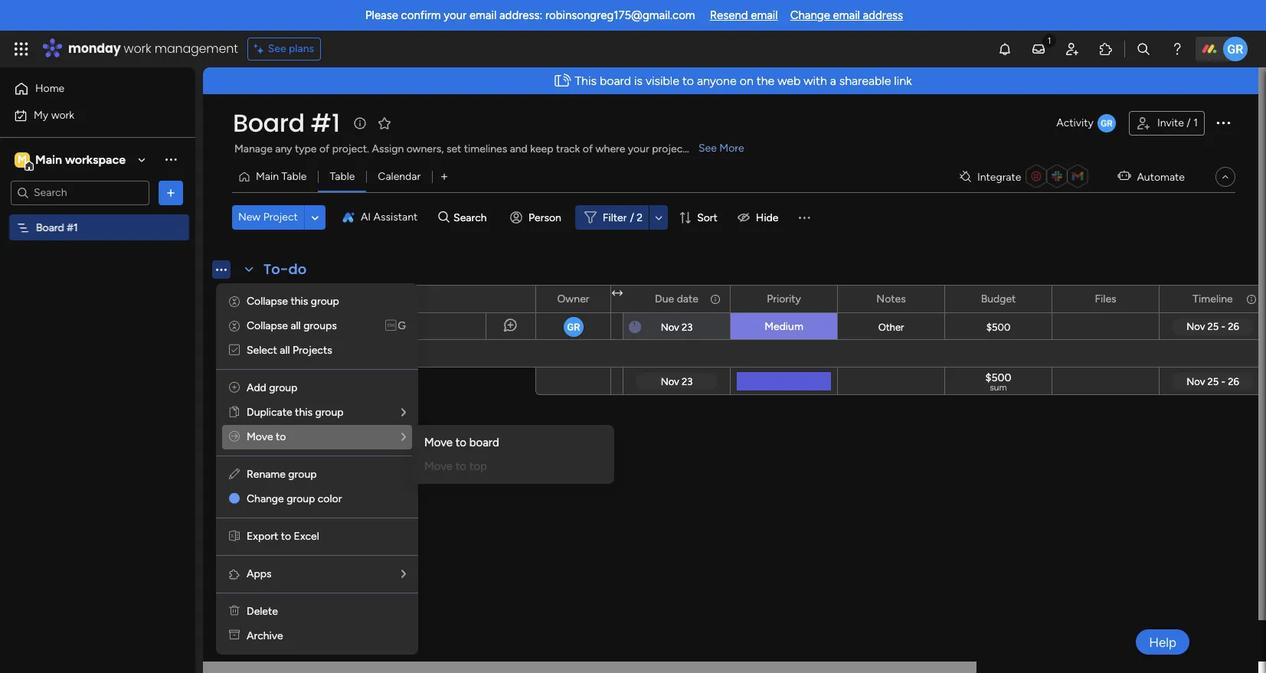 Task type: describe. For each thing, give the bounding box(es) containing it.
the
[[757, 74, 775, 88]]

activity
[[1057, 116, 1094, 129]]

person
[[529, 211, 561, 224]]

collapse this group
[[247, 295, 339, 308]]

home button
[[9, 77, 165, 101]]

new project button
[[232, 205, 304, 230]]

this for duplicate
[[295, 406, 313, 419]]

3
[[327, 320, 333, 333]]

top
[[469, 459, 487, 473]]

0 vertical spatial #1
[[311, 106, 340, 140]]

select
[[247, 344, 277, 357]]

help button
[[1136, 630, 1190, 655]]

ai assistant
[[361, 211, 418, 224]]

move to
[[247, 431, 286, 444]]

group up duplicate this group
[[269, 382, 298, 395]]

v2 expand column image
[[612, 287, 623, 300]]

stands.
[[689, 142, 723, 156]]

timelines
[[464, 142, 507, 156]]

main for main table
[[256, 170, 279, 183]]

Search in workspace field
[[32, 184, 128, 201]]

Files field
[[1091, 291, 1120, 308]]

v2 delete line image
[[229, 605, 240, 618]]

1 vertical spatial your
[[628, 142, 649, 156]]

svg image
[[228, 317, 241, 336]]

address
[[863, 8, 903, 22]]

change group color
[[247, 493, 342, 506]]

$500 sum
[[986, 372, 1012, 393]]

v2 shortcuts ctrl image
[[386, 319, 396, 332]]

main table
[[256, 170, 307, 183]]

Budget field
[[977, 291, 1020, 308]]

change for change email address
[[790, 8, 830, 22]]

do
[[288, 260, 307, 279]]

/ for 1
[[1187, 116, 1191, 129]]

other
[[878, 322, 904, 333]]

v2 moveto o image
[[229, 431, 240, 444]]

rename
[[247, 468, 286, 481]]

Owner field
[[553, 291, 593, 308]]

duplicate this group
[[247, 406, 344, 419]]

add new group button
[[234, 423, 343, 447]]

v2 checkbox small outline image
[[229, 344, 240, 357]]

workspace options image
[[163, 152, 179, 167]]

medium
[[765, 320, 804, 333]]

my
[[34, 108, 48, 121]]

2
[[637, 211, 643, 224]]

main for main workspace
[[35, 152, 62, 167]]

priority
[[767, 292, 801, 305]]

resend email
[[710, 8, 778, 22]]

rename group
[[247, 468, 317, 481]]

move for move to
[[247, 431, 273, 444]]

manage any type of project. assign owners, set timelines and keep track of where your project stands.
[[234, 142, 723, 156]]

management
[[155, 40, 238, 57]]

select product image
[[14, 41, 29, 57]]

workspace image
[[15, 151, 30, 168]]

link
[[894, 74, 912, 88]]

color
[[318, 493, 342, 506]]

1 horizontal spatial board
[[600, 74, 631, 88]]

v2 export to excel outline image
[[229, 530, 240, 543]]

add for add new group
[[262, 428, 282, 441]]

list arrow image for this
[[401, 408, 406, 418]]

show board description image
[[351, 116, 369, 131]]

collapse board header image
[[1220, 171, 1232, 183]]

invite / 1
[[1158, 116, 1198, 129]]

type
[[295, 142, 317, 156]]

group inside button
[[307, 428, 336, 441]]

Due date field
[[651, 291, 702, 308]]

confirm
[[401, 8, 441, 22]]

projects
[[293, 344, 332, 357]]

monday
[[68, 40, 121, 57]]

sort button
[[673, 205, 727, 230]]

apps
[[247, 568, 272, 581]]

sum
[[990, 382, 1007, 393]]

person button
[[504, 205, 571, 230]]

board #1 inside "list box"
[[36, 221, 78, 234]]

menu image
[[797, 210, 812, 225]]

keep
[[530, 142, 553, 156]]

v2 search image
[[438, 209, 450, 226]]

to for top
[[456, 459, 467, 473]]

sort
[[697, 211, 718, 224]]

collapse for collapse all groups
[[247, 319, 288, 332]]

resend
[[710, 8, 748, 22]]

this for collapse
[[291, 295, 308, 308]]

calendar button
[[366, 165, 432, 189]]

dapulse integrations image
[[960, 171, 971, 183]]

v2 edit line image
[[229, 468, 240, 481]]

invite members image
[[1065, 41, 1080, 57]]

see plans button
[[247, 38, 321, 61]]

owners,
[[407, 142, 444, 156]]

add to favorites image
[[377, 115, 392, 131]]

owner
[[557, 292, 590, 305]]

email for resend email
[[751, 8, 778, 22]]

please
[[365, 8, 398, 22]]

Board #1 field
[[229, 106, 344, 140]]

g
[[398, 319, 406, 332]]

work for monday
[[124, 40, 151, 57]]

0 horizontal spatial your
[[444, 8, 467, 22]]

filter
[[603, 211, 627, 224]]

due date
[[655, 292, 699, 305]]

add group
[[247, 382, 298, 395]]

options image
[[1214, 113, 1233, 132]]

angle down image
[[311, 212, 319, 223]]

1 table from the left
[[282, 170, 307, 183]]

main table button
[[232, 165, 318, 189]]

Timeline field
[[1189, 291, 1237, 308]]

new
[[238, 211, 261, 224]]

column information image for timeline
[[1246, 293, 1258, 305]]

move for move to top
[[424, 459, 453, 473]]

more
[[720, 142, 744, 155]]

svg image
[[228, 293, 241, 311]]

v2 duplicate o image
[[230, 406, 239, 419]]

greg robinson image
[[1223, 37, 1248, 61]]

ai
[[361, 211, 371, 224]]

to-
[[264, 260, 288, 279]]

main workspace
[[35, 152, 126, 167]]

track
[[556, 142, 580, 156]]

help
[[1149, 635, 1177, 650]]

0 vertical spatial board #1
[[233, 106, 340, 140]]

plans
[[289, 42, 314, 55]]

project
[[652, 142, 687, 156]]

add new group
[[262, 428, 336, 441]]

resend email link
[[710, 8, 778, 22]]

ai assistant button
[[336, 205, 424, 230]]

Priority field
[[763, 291, 805, 308]]

To-do field
[[260, 260, 311, 280]]

address:
[[499, 8, 543, 22]]

see for see plans
[[268, 42, 286, 55]]

to right visible
[[683, 74, 694, 88]]

assistant
[[374, 211, 418, 224]]

23
[[682, 321, 693, 333]]

ai logo image
[[342, 211, 355, 224]]



Task type: vqa. For each thing, say whether or not it's contained in the screenshot.
week corresponding to Next
no



Task type: locate. For each thing, give the bounding box(es) containing it.
to-do
[[264, 260, 307, 279]]

of
[[319, 142, 330, 156], [583, 142, 593, 156]]

calendar
[[378, 170, 421, 183]]

board #1
[[233, 106, 340, 140], [36, 221, 78, 234]]

Notes field
[[873, 291, 910, 308]]

1 horizontal spatial /
[[1187, 116, 1191, 129]]

work
[[124, 40, 151, 57], [51, 108, 74, 121]]

and
[[510, 142, 528, 156]]

3 list arrow image from the top
[[401, 569, 406, 580]]

table down "any"
[[282, 170, 307, 183]]

main inside button
[[256, 170, 279, 183]]

list arrow image
[[401, 408, 406, 418], [401, 432, 406, 443], [401, 569, 406, 580]]

table button
[[318, 165, 366, 189]]

to down 'duplicate'
[[276, 431, 286, 444]]

work inside button
[[51, 108, 74, 121]]

list arrow image for to
[[401, 432, 406, 443]]

robinsongreg175@gmail.com
[[545, 8, 695, 22]]

hide
[[756, 211, 779, 224]]

column information image
[[709, 293, 722, 305], [1246, 293, 1258, 305]]

dapulse archived image
[[229, 630, 240, 643]]

2 horizontal spatial email
[[833, 8, 860, 22]]

all left groups
[[291, 319, 301, 332]]

board #1 list box
[[0, 211, 195, 447]]

board inside "list box"
[[36, 221, 64, 234]]

Search field
[[450, 207, 496, 228]]

group left color
[[287, 493, 315, 506]]

1 vertical spatial change
[[247, 493, 284, 506]]

0 vertical spatial main
[[35, 152, 62, 167]]

main inside workspace selection element
[[35, 152, 62, 167]]

work right monday
[[124, 40, 151, 57]]

2 vertical spatial list arrow image
[[401, 569, 406, 580]]

group up add new group
[[315, 406, 344, 419]]

0 horizontal spatial column information image
[[709, 293, 722, 305]]

hide button
[[732, 205, 788, 230]]

2 list arrow image from the top
[[401, 432, 406, 443]]

move down move to board
[[424, 459, 453, 473]]

/ left 2
[[630, 211, 634, 224]]

1 horizontal spatial all
[[291, 319, 301, 332]]

see
[[268, 42, 286, 55], [699, 142, 717, 155]]

v2 circle image
[[229, 493, 240, 506]]

1 vertical spatial work
[[51, 108, 74, 121]]

column information image for due date
[[709, 293, 722, 305]]

export
[[247, 530, 278, 543]]

set
[[447, 142, 461, 156]]

email for change email address
[[833, 8, 860, 22]]

move to top
[[424, 459, 487, 473]]

0 horizontal spatial main
[[35, 152, 62, 167]]

board up the top
[[469, 436, 499, 450]]

#1
[[311, 106, 340, 140], [67, 221, 78, 234]]

date
[[677, 292, 699, 305]]

to for board
[[456, 436, 467, 450]]

autopilot image
[[1118, 166, 1131, 186]]

2 collapse from the top
[[247, 319, 288, 332]]

see for see more
[[699, 142, 717, 155]]

to up move to top
[[456, 436, 467, 450]]

help image
[[1170, 41, 1185, 57]]

see more
[[699, 142, 744, 155]]

1 vertical spatial list arrow image
[[401, 432, 406, 443]]

0 horizontal spatial all
[[280, 344, 290, 357]]

#1 inside "list box"
[[67, 221, 78, 234]]

select all projects
[[247, 344, 332, 357]]

main
[[35, 152, 62, 167], [256, 170, 279, 183]]

table down project. at the left top of the page
[[330, 170, 355, 183]]

1 horizontal spatial table
[[330, 170, 355, 183]]

0 vertical spatial list arrow image
[[401, 408, 406, 418]]

option
[[0, 214, 195, 217]]

m
[[18, 153, 27, 166]]

my work button
[[9, 103, 165, 128]]

0 vertical spatial /
[[1187, 116, 1191, 129]]

invite / 1 button
[[1129, 111, 1205, 136]]

due
[[655, 292, 674, 305]]

automate
[[1137, 170, 1185, 183]]

board
[[600, 74, 631, 88], [469, 436, 499, 450]]

0 horizontal spatial /
[[630, 211, 634, 224]]

collapse all groups
[[247, 319, 337, 332]]

see left more
[[699, 142, 717, 155]]

group up change group color
[[288, 468, 317, 481]]

change for change group color
[[247, 493, 284, 506]]

apps image
[[1099, 41, 1114, 57]]

1 vertical spatial board #1
[[36, 221, 78, 234]]

1 horizontal spatial column information image
[[1246, 293, 1258, 305]]

1 vertical spatial #1
[[67, 221, 78, 234]]

1 horizontal spatial change
[[790, 8, 830, 22]]

shareable
[[839, 74, 891, 88]]

0 horizontal spatial board
[[36, 221, 64, 234]]

1 horizontal spatial work
[[124, 40, 151, 57]]

workspace
[[65, 152, 126, 167]]

all
[[291, 319, 301, 332], [280, 344, 290, 357]]

/ inside button
[[1187, 116, 1191, 129]]

1 horizontal spatial #1
[[311, 106, 340, 140]]

animation image
[[550, 68, 575, 93]]

0 vertical spatial project
[[263, 211, 298, 224]]

0 horizontal spatial board
[[469, 436, 499, 450]]

timeline
[[1193, 292, 1233, 305]]

group right new
[[307, 428, 336, 441]]

all right select in the left bottom of the page
[[280, 344, 290, 357]]

1 horizontal spatial of
[[583, 142, 593, 156]]

my work
[[34, 108, 74, 121]]

group up groups
[[311, 295, 339, 308]]

project 3
[[290, 320, 333, 333]]

0 vertical spatial board
[[233, 106, 305, 140]]

0 vertical spatial this
[[291, 295, 308, 308]]

where
[[596, 142, 625, 156]]

export to excel
[[247, 530, 319, 543]]

email
[[470, 8, 497, 22], [751, 8, 778, 22], [833, 8, 860, 22]]

board left is
[[600, 74, 631, 88]]

/ for 2
[[630, 211, 634, 224]]

board #1 up "any"
[[233, 106, 340, 140]]

new
[[284, 428, 305, 441]]

2 email from the left
[[751, 8, 778, 22]]

$500
[[987, 321, 1011, 333], [986, 372, 1012, 385]]

1 vertical spatial main
[[256, 170, 279, 183]]

this up add new group
[[295, 406, 313, 419]]

0 vertical spatial change
[[790, 8, 830, 22]]

excel
[[294, 530, 319, 543]]

email left address
[[833, 8, 860, 22]]

all for select
[[280, 344, 290, 357]]

0 horizontal spatial email
[[470, 8, 497, 22]]

1 horizontal spatial email
[[751, 8, 778, 22]]

project
[[263, 211, 298, 224], [382, 292, 417, 305], [290, 320, 324, 333]]

board
[[233, 106, 305, 140], [36, 221, 64, 234]]

integrate
[[977, 170, 1022, 183]]

monday work management
[[68, 40, 238, 57]]

add for add group
[[247, 382, 266, 395]]

new project
[[238, 211, 298, 224]]

collapse right svg icon
[[247, 295, 288, 308]]

arrow down image
[[650, 208, 668, 227]]

collapse up select in the left bottom of the page
[[247, 319, 288, 332]]

1 column information image from the left
[[709, 293, 722, 305]]

all for collapse
[[291, 319, 301, 332]]

change up with
[[790, 8, 830, 22]]

2 column information image from the left
[[1246, 293, 1258, 305]]

duplicate
[[247, 406, 292, 419]]

1 vertical spatial board
[[469, 436, 499, 450]]

1
[[1194, 116, 1198, 129]]

groups
[[303, 319, 337, 332]]

0 horizontal spatial change
[[247, 493, 284, 506]]

your
[[444, 8, 467, 22], [628, 142, 649, 156]]

#1 down search in workspace field at the left of page
[[67, 221, 78, 234]]

$500 for $500 sum
[[986, 372, 1012, 385]]

0 horizontal spatial table
[[282, 170, 307, 183]]

v2 add outline image
[[229, 382, 240, 395]]

1 vertical spatial collapse
[[247, 319, 288, 332]]

workspace selection element
[[15, 151, 128, 170]]

web
[[778, 74, 801, 88]]

1 vertical spatial this
[[295, 406, 313, 419]]

move for move to board
[[424, 436, 453, 450]]

collapse for collapse this group
[[247, 295, 288, 308]]

1 horizontal spatial see
[[699, 142, 717, 155]]

work for my
[[51, 108, 74, 121]]

#1 up type
[[311, 106, 340, 140]]

nov
[[661, 321, 679, 333]]

1 of from the left
[[319, 142, 330, 156]]

column information image right the date
[[709, 293, 722, 305]]

manage
[[234, 142, 273, 156]]

a
[[830, 74, 836, 88]]

delete
[[247, 605, 278, 618]]

0 horizontal spatial see
[[268, 42, 286, 55]]

0 vertical spatial add
[[247, 382, 266, 395]]

1 vertical spatial add
[[262, 428, 282, 441]]

0 vertical spatial see
[[268, 42, 286, 55]]

board #1 down search in workspace field at the left of page
[[36, 221, 78, 234]]

3 email from the left
[[833, 8, 860, 22]]

add
[[247, 382, 266, 395], [262, 428, 282, 441]]

options image
[[163, 185, 179, 200]]

1 horizontal spatial board #1
[[233, 106, 340, 140]]

change
[[790, 8, 830, 22], [247, 493, 284, 506]]

0 vertical spatial board
[[600, 74, 631, 88]]

of right the track
[[583, 142, 593, 156]]

1 horizontal spatial your
[[628, 142, 649, 156]]

project up g
[[382, 292, 417, 305]]

to for excel
[[281, 530, 291, 543]]

1 collapse from the top
[[247, 295, 288, 308]]

email right resend at top right
[[751, 8, 778, 22]]

project left 3
[[290, 320, 324, 333]]

collapse
[[247, 295, 288, 308], [247, 319, 288, 332]]

0 horizontal spatial board #1
[[36, 221, 78, 234]]

with
[[804, 74, 827, 88]]

move up move to top
[[424, 436, 453, 450]]

board down search in workspace field at the left of page
[[36, 221, 64, 234]]

is
[[634, 74, 643, 88]]

0 horizontal spatial work
[[51, 108, 74, 121]]

/ left 1
[[1187, 116, 1191, 129]]

1 vertical spatial board
[[36, 221, 64, 234]]

1 vertical spatial project
[[382, 292, 417, 305]]

1 vertical spatial all
[[280, 344, 290, 357]]

1 image
[[1043, 31, 1056, 49]]

1 horizontal spatial board
[[233, 106, 305, 140]]

this
[[575, 74, 597, 88]]

main right workspace image
[[35, 152, 62, 167]]

project right new
[[263, 211, 298, 224]]

1 vertical spatial /
[[630, 211, 634, 224]]

your right where
[[628, 142, 649, 156]]

change email address link
[[790, 8, 903, 22]]

add right 'v2 add outline' 'image'
[[247, 382, 266, 395]]

apps image
[[228, 568, 241, 581]]

add view image
[[441, 171, 448, 183]]

activity button
[[1051, 111, 1123, 136]]

project.
[[332, 142, 369, 156]]

0 vertical spatial all
[[291, 319, 301, 332]]

0 vertical spatial collapse
[[247, 295, 288, 308]]

0 horizontal spatial of
[[319, 142, 330, 156]]

1 list arrow image from the top
[[401, 408, 406, 418]]

main down manage
[[256, 170, 279, 183]]

of right type
[[319, 142, 330, 156]]

search everything image
[[1136, 41, 1151, 57]]

2 table from the left
[[330, 170, 355, 183]]

work right my
[[51, 108, 74, 121]]

see more link
[[697, 141, 746, 156]]

change down 'rename'
[[247, 493, 284, 506]]

2 vertical spatial project
[[290, 320, 324, 333]]

email left address: at the left
[[470, 8, 497, 22]]

see plans
[[268, 42, 314, 55]]

2 of from the left
[[583, 142, 593, 156]]

your right confirm
[[444, 8, 467, 22]]

project inside new project "button"
[[263, 211, 298, 224]]

column information image right "timeline" field
[[1246, 293, 1258, 305]]

add down 'duplicate'
[[262, 428, 282, 441]]

budget
[[981, 292, 1016, 305]]

see left plans
[[268, 42, 286, 55]]

inbox image
[[1031, 41, 1046, 57]]

0 vertical spatial your
[[444, 8, 467, 22]]

move right v2 moveto o image
[[247, 431, 273, 444]]

home
[[35, 82, 65, 95]]

this up collapse all groups
[[291, 295, 308, 308]]

this  board is visible to anyone on the web with a shareable link
[[575, 74, 912, 88]]

0 vertical spatial $500
[[987, 321, 1011, 333]]

nov 23
[[661, 321, 693, 333]]

any
[[275, 142, 292, 156]]

1 horizontal spatial main
[[256, 170, 279, 183]]

to left the top
[[456, 459, 467, 473]]

0 vertical spatial work
[[124, 40, 151, 57]]

notifications image
[[997, 41, 1013, 57]]

board up "any"
[[233, 106, 305, 140]]

project for project 3
[[290, 320, 324, 333]]

project for project
[[382, 292, 417, 305]]

notes
[[877, 292, 906, 305]]

1 email from the left
[[470, 8, 497, 22]]

1 vertical spatial $500
[[986, 372, 1012, 385]]

1 vertical spatial see
[[699, 142, 717, 155]]

to left the excel
[[281, 530, 291, 543]]

$500 for $500
[[987, 321, 1011, 333]]

see inside button
[[268, 42, 286, 55]]

0 horizontal spatial #1
[[67, 221, 78, 234]]

add inside button
[[262, 428, 282, 441]]



